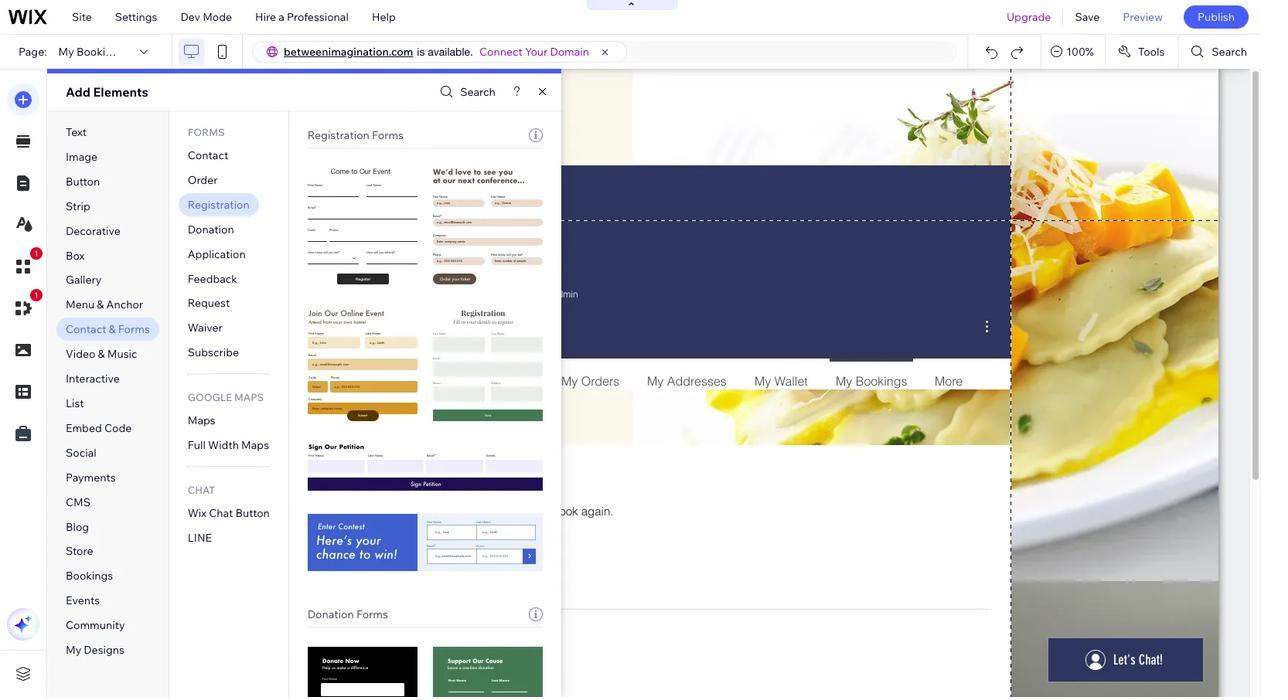 Task type: vqa. For each thing, say whether or not it's contained in the screenshot.
right Omnisend
no



Task type: describe. For each thing, give the bounding box(es) containing it.
strip
[[66, 199, 90, 213]]

hire a professional
[[255, 10, 349, 24]]

publish
[[1198, 10, 1235, 24]]

designs
[[84, 643, 124, 657]]

domain
[[550, 45, 589, 59]]

1 vertical spatial chat
[[209, 506, 233, 520]]

tools button
[[1106, 35, 1179, 69]]

store
[[66, 545, 93, 559]]

subscribe
[[188, 346, 239, 360]]

request
[[188, 297, 230, 310]]

my designs
[[66, 643, 124, 657]]

registration for registration forms
[[308, 128, 369, 142]]

feedback
[[188, 272, 237, 286]]

width
[[208, 439, 239, 452]]

& for contact
[[109, 323, 116, 337]]

0 vertical spatial maps
[[234, 391, 264, 404]]

preview button
[[1111, 0, 1175, 34]]

full width maps
[[188, 439, 269, 452]]

dev mode
[[181, 10, 232, 24]]

contact for contact & forms
[[66, 323, 106, 337]]

application
[[188, 247, 246, 261]]

1 for second the 1 button
[[34, 291, 39, 300]]

is
[[417, 46, 425, 58]]

1 for 1st the 1 button
[[34, 249, 39, 258]]

wix chat button
[[188, 506, 270, 520]]

1 vertical spatial maps
[[188, 414, 216, 428]]

mode
[[203, 10, 232, 24]]

interactive
[[66, 372, 120, 386]]

donation for donation forms
[[308, 608, 354, 622]]

professional
[[287, 10, 349, 24]]

preview
[[1123, 10, 1163, 24]]

cms
[[66, 495, 90, 509]]

connect
[[479, 45, 523, 59]]

site
[[72, 10, 92, 24]]

registration for registration
[[188, 198, 250, 212]]

menu & anchor
[[66, 298, 143, 312]]

settings
[[115, 10, 157, 24]]

save button
[[1064, 0, 1111, 34]]

0 vertical spatial bookings
[[77, 45, 124, 59]]

1 1 button from the top
[[7, 247, 43, 283]]

100%
[[1067, 45, 1094, 59]]

google
[[188, 391, 232, 404]]

1 vertical spatial bookings
[[66, 569, 113, 583]]

blog
[[66, 520, 89, 534]]

order
[[188, 173, 218, 187]]

list
[[66, 397, 84, 411]]

& for video
[[98, 347, 105, 361]]



Task type: locate. For each thing, give the bounding box(es) containing it.
donation for donation
[[188, 222, 234, 236]]

my for my bookings
[[58, 45, 74, 59]]

1 vertical spatial contact
[[66, 323, 106, 337]]

add
[[66, 84, 90, 100]]

image
[[66, 150, 98, 164]]

betweenimagination.com
[[284, 45, 413, 59]]

& right video
[[98, 347, 105, 361]]

help
[[372, 10, 396, 24]]

contact up the order
[[188, 148, 228, 162]]

bookings
[[77, 45, 124, 59], [66, 569, 113, 583]]

registration
[[308, 128, 369, 142], [188, 198, 250, 212]]

is available. connect your domain
[[417, 45, 589, 59]]

0 vertical spatial 1 button
[[7, 247, 43, 283]]

line
[[188, 531, 212, 545]]

1 horizontal spatial donation
[[308, 608, 354, 622]]

available.
[[428, 46, 473, 58]]

code
[[104, 421, 132, 435]]

music
[[107, 347, 137, 361]]

waiver
[[188, 321, 223, 335]]

0 vertical spatial 1
[[34, 249, 39, 258]]

forms
[[188, 126, 225, 138], [372, 128, 404, 142], [118, 323, 150, 337], [356, 608, 388, 622]]

2 vertical spatial maps
[[241, 439, 269, 452]]

1 button
[[7, 247, 43, 283], [7, 289, 43, 325]]

0 vertical spatial search
[[1212, 45, 1247, 59]]

0 vertical spatial &
[[97, 298, 104, 312]]

1 button left box
[[7, 247, 43, 283]]

chat
[[188, 484, 215, 496], [209, 506, 233, 520]]

full
[[188, 439, 206, 452]]

my for my designs
[[66, 643, 81, 657]]

100% button
[[1042, 35, 1105, 69]]

1 vertical spatial search button
[[436, 81, 496, 103]]

a
[[279, 10, 284, 24]]

1 vertical spatial &
[[109, 323, 116, 337]]

decorative
[[66, 224, 121, 238]]

chat right the wix
[[209, 506, 233, 520]]

upgrade
[[1007, 10, 1051, 24]]

button
[[66, 175, 100, 189], [236, 506, 270, 520]]

1 vertical spatial 1 button
[[7, 289, 43, 325]]

2 1 from the top
[[34, 291, 39, 300]]

2 vertical spatial &
[[98, 347, 105, 361]]

search
[[1212, 45, 1247, 59], [460, 85, 496, 99]]

save
[[1075, 10, 1100, 24]]

embed
[[66, 421, 102, 435]]

0 vertical spatial my
[[58, 45, 74, 59]]

text
[[66, 125, 87, 139]]

1
[[34, 249, 39, 258], [34, 291, 39, 300]]

0 horizontal spatial search
[[460, 85, 496, 99]]

video & music
[[66, 347, 137, 361]]

1 1 from the top
[[34, 249, 39, 258]]

contact up video
[[66, 323, 106, 337]]

maps down 'google'
[[188, 414, 216, 428]]

hire
[[255, 10, 276, 24]]

bookings down site
[[77, 45, 124, 59]]

maps
[[234, 391, 264, 404], [188, 414, 216, 428], [241, 439, 269, 452]]

gallery
[[66, 273, 102, 287]]

search button down publish button
[[1180, 35, 1261, 69]]

anchor
[[106, 298, 143, 312]]

donation forms
[[308, 608, 388, 622]]

maps right 'google'
[[234, 391, 264, 404]]

0 horizontal spatial registration
[[188, 198, 250, 212]]

donation
[[188, 222, 234, 236], [308, 608, 354, 622]]

search down publish
[[1212, 45, 1247, 59]]

elements
[[93, 84, 148, 100]]

0 vertical spatial chat
[[188, 484, 215, 496]]

search down connect
[[460, 85, 496, 99]]

your
[[525, 45, 548, 59]]

0 vertical spatial registration
[[308, 128, 369, 142]]

button down image
[[66, 175, 100, 189]]

search button down available.
[[436, 81, 496, 103]]

& down menu & anchor
[[109, 323, 116, 337]]

box
[[66, 249, 85, 263]]

1 left box
[[34, 249, 39, 258]]

menu
[[66, 298, 94, 312]]

dev
[[181, 10, 200, 24]]

my bookings
[[58, 45, 124, 59]]

contact & forms
[[66, 323, 150, 337]]

1 vertical spatial registration
[[188, 198, 250, 212]]

search button
[[1180, 35, 1261, 69], [436, 81, 496, 103]]

button right the wix
[[236, 506, 270, 520]]

0 vertical spatial search button
[[1180, 35, 1261, 69]]

1 horizontal spatial button
[[236, 506, 270, 520]]

publish button
[[1184, 5, 1249, 29]]

my
[[58, 45, 74, 59], [66, 643, 81, 657]]

1 vertical spatial my
[[66, 643, 81, 657]]

0 vertical spatial donation
[[188, 222, 234, 236]]

&
[[97, 298, 104, 312], [109, 323, 116, 337], [98, 347, 105, 361]]

chat up the wix
[[188, 484, 215, 496]]

0 vertical spatial contact
[[188, 148, 228, 162]]

payments
[[66, 471, 116, 485]]

& for menu
[[97, 298, 104, 312]]

1 horizontal spatial search button
[[1180, 35, 1261, 69]]

social
[[66, 446, 96, 460]]

add elements
[[66, 84, 148, 100]]

contact
[[188, 148, 228, 162], [66, 323, 106, 337]]

0 horizontal spatial button
[[66, 175, 100, 189]]

community
[[66, 619, 125, 633]]

1 horizontal spatial contact
[[188, 148, 228, 162]]

bookings up the 'events'
[[66, 569, 113, 583]]

& right menu
[[97, 298, 104, 312]]

1 vertical spatial search
[[460, 85, 496, 99]]

google maps
[[188, 391, 264, 404]]

my down site
[[58, 45, 74, 59]]

1 vertical spatial 1
[[34, 291, 39, 300]]

wix
[[188, 506, 207, 520]]

1 vertical spatial button
[[236, 506, 270, 520]]

1 horizontal spatial search
[[1212, 45, 1247, 59]]

0 vertical spatial button
[[66, 175, 100, 189]]

video
[[66, 347, 95, 361]]

1 left menu
[[34, 291, 39, 300]]

1 button left menu
[[7, 289, 43, 325]]

registration forms
[[308, 128, 404, 142]]

my left designs
[[66, 643, 81, 657]]

0 horizontal spatial search button
[[436, 81, 496, 103]]

1 horizontal spatial registration
[[308, 128, 369, 142]]

0 horizontal spatial contact
[[66, 323, 106, 337]]

tools
[[1138, 45, 1165, 59]]

contact for contact
[[188, 148, 228, 162]]

maps right width at bottom left
[[241, 439, 269, 452]]

2 1 button from the top
[[7, 289, 43, 325]]

0 horizontal spatial donation
[[188, 222, 234, 236]]

embed code
[[66, 421, 132, 435]]

1 vertical spatial donation
[[308, 608, 354, 622]]

events
[[66, 594, 100, 608]]



